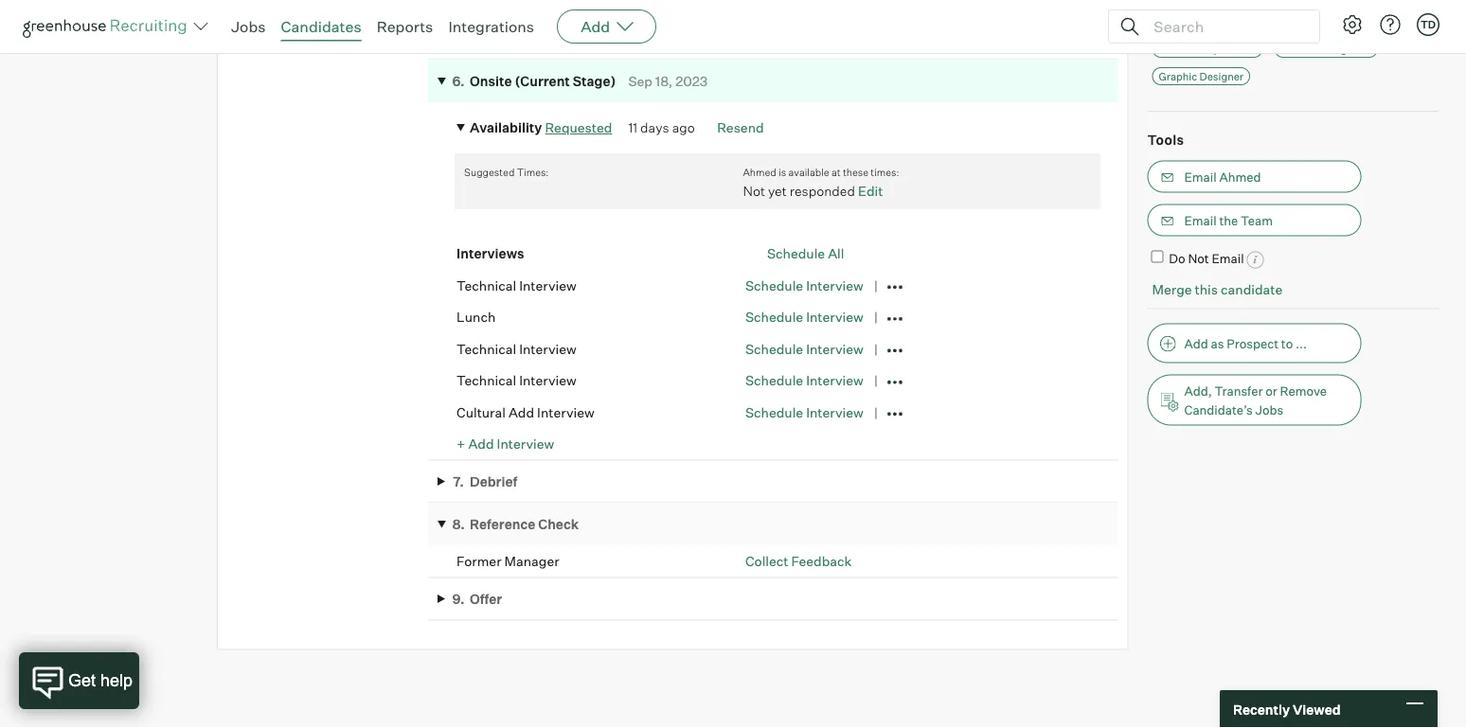 Task type: locate. For each thing, give the bounding box(es) containing it.
jobs left candidates link in the left top of the page
[[231, 17, 266, 36]]

schedule interview link
[[745, 278, 863, 294], [745, 309, 863, 326], [745, 341, 863, 358], [745, 373, 863, 389], [745, 404, 863, 421]]

5.
[[452, 31, 465, 47]]

0 horizontal spatial edit
[[858, 183, 883, 199]]

4 schedule interview from the top
[[745, 373, 863, 389]]

merge
[[1152, 281, 1192, 298]]

schedule all link
[[767, 246, 844, 262]]

experience
[[1201, 43, 1256, 56]]

candidate's
[[1184, 402, 1253, 418]]

requested
[[545, 120, 612, 136]]

5. technical interview
[[452, 31, 595, 47]]

onsite
[[470, 73, 512, 90]]

to
[[1281, 336, 1293, 351]]

interview
[[535, 31, 595, 47], [519, 278, 577, 294], [806, 278, 863, 294], [806, 309, 863, 326], [519, 341, 577, 358], [806, 341, 863, 358], [519, 373, 577, 389], [806, 373, 863, 389], [537, 404, 594, 421], [806, 404, 863, 421], [497, 436, 554, 453]]

jobs down or
[[1255, 402, 1283, 418]]

technical for 3rd schedule interview link from the top
[[457, 341, 516, 358]]

resend button
[[717, 120, 764, 136]]

email
[[1184, 170, 1217, 185], [1184, 213, 1217, 228], [1212, 251, 1244, 266]]

1 horizontal spatial +
[[1397, 12, 1406, 29]]

add up stage)
[[581, 17, 610, 36]]

add up "+ add interview" on the left bottom of page
[[508, 404, 534, 421]]

as
[[1211, 336, 1224, 351]]

3 schedule interview link from the top
[[745, 341, 863, 358]]

+
[[1397, 12, 1406, 29], [457, 436, 465, 453]]

jobs inside add, transfer or remove candidate's jobs
[[1255, 402, 1283, 418]]

candidate tags
[[1147, 12, 1253, 29]]

td button
[[1413, 9, 1443, 40]]

email left the
[[1184, 213, 1217, 228]]

add as prospect to ...
[[1184, 336, 1307, 351]]

email inside button
[[1184, 213, 1217, 228]]

designer
[[1199, 70, 1244, 83]]

add, transfer or remove candidate's jobs button
[[1147, 375, 1361, 426]]

technical down "lunch"
[[457, 341, 516, 358]]

9. offer
[[452, 591, 502, 608]]

1 vertical spatial not
[[1188, 251, 1209, 266]]

1 horizontal spatial not
[[1188, 251, 1209, 266]]

1 horizontal spatial jobs
[[1255, 402, 1283, 418]]

technical for first schedule interview link
[[457, 278, 516, 294]]

6. onsite (current stage)
[[452, 73, 616, 90]]

0 vertical spatial not
[[743, 183, 765, 199]]

responded
[[790, 183, 855, 199]]

configure image
[[1341, 13, 1364, 36]]

6.
[[452, 73, 465, 90]]

add down cultural
[[468, 436, 494, 453]]

schedule interview
[[745, 278, 863, 294], [745, 309, 863, 326], [745, 341, 863, 358], [745, 373, 863, 389], [745, 404, 863, 421]]

11 days ago
[[628, 120, 695, 136]]

0 horizontal spatial not
[[743, 183, 765, 199]]

add left as
[[1184, 336, 1208, 351]]

7.
[[453, 474, 464, 490]]

jobs link
[[231, 17, 266, 36]]

add as prospect to ... button
[[1147, 324, 1361, 364]]

technical interview up cultural add interview
[[457, 373, 577, 389]]

0 vertical spatial technical interview
[[457, 278, 577, 294]]

schedule
[[767, 246, 825, 262], [745, 278, 803, 294], [745, 309, 803, 326], [745, 341, 803, 358], [745, 373, 803, 389], [745, 404, 803, 421]]

5 schedule interview link from the top
[[745, 404, 863, 421]]

1 vertical spatial technical interview
[[457, 341, 577, 358]]

jobs
[[231, 17, 266, 36], [1255, 402, 1283, 418]]

technical right 5.
[[470, 31, 532, 47]]

0 horizontal spatial +
[[457, 436, 465, 453]]

technical down interviews
[[457, 278, 516, 294]]

0 horizontal spatial jobs
[[231, 17, 266, 36]]

1 horizontal spatial edit
[[1409, 12, 1434, 29]]

0 vertical spatial +
[[1397, 12, 1406, 29]]

technical interview down interviews
[[457, 278, 577, 294]]

edit inside ahmed is available at these times: not yet responded edit
[[858, 183, 883, 199]]

ahmed is available at these times: not yet responded edit
[[743, 166, 899, 199]]

cultural add interview
[[457, 404, 594, 421]]

td
[[1420, 18, 1436, 31]]

candidates
[[281, 17, 361, 36]]

email the team
[[1184, 213, 1273, 228]]

ahmed inside ahmed is available at these times: not yet responded edit
[[743, 166, 776, 179]]

ahmed left is
[[743, 166, 776, 179]]

1 vertical spatial +
[[457, 436, 465, 453]]

Search text field
[[1149, 13, 1302, 40]]

not inside ahmed is available at these times: not yet responded edit
[[743, 183, 765, 199]]

email up merge this candidate link
[[1212, 251, 1244, 266]]

technical for second schedule interview link from the bottom of the page
[[457, 373, 516, 389]]

2 vertical spatial technical interview
[[457, 373, 577, 389]]

edit
[[1409, 12, 1434, 29], [858, 183, 883, 199]]

email inside 'button'
[[1184, 170, 1217, 185]]

+ left the td
[[1397, 12, 1406, 29]]

do
[[1169, 251, 1185, 266]]

transfer
[[1215, 383, 1263, 399]]

collect feedback
[[745, 554, 852, 570]]

technical up cultural
[[457, 373, 516, 389]]

+ down cultural
[[457, 436, 465, 453]]

1 vertical spatial email
[[1184, 213, 1217, 228]]

frontend engineer
[[1281, 43, 1371, 56]]

10 years experience link
[[1152, 40, 1263, 58]]

this
[[1195, 281, 1218, 298]]

...
[[1296, 336, 1307, 351]]

10
[[1159, 43, 1170, 56]]

0 vertical spatial edit
[[1409, 12, 1434, 29]]

(current
[[515, 73, 570, 90]]

interviews
[[457, 246, 524, 262]]

technical interview down "lunch"
[[457, 341, 577, 358]]

ahmed up the
[[1219, 170, 1261, 185]]

2023
[[675, 73, 708, 90]]

sep 18, 2023
[[628, 73, 708, 90]]

add button
[[557, 9, 656, 44]]

tools
[[1147, 132, 1184, 149]]

1 vertical spatial jobs
[[1255, 402, 1283, 418]]

1 schedule interview link from the top
[[745, 278, 863, 294]]

not
[[743, 183, 765, 199], [1188, 251, 1209, 266]]

not left yet
[[743, 183, 765, 199]]

5 schedule interview from the top
[[745, 404, 863, 421]]

recently
[[1233, 701, 1290, 718]]

1 horizontal spatial ahmed
[[1219, 170, 1261, 185]]

3 schedule interview from the top
[[745, 341, 863, 358]]

not right do
[[1188, 251, 1209, 266]]

times:
[[517, 166, 549, 179]]

0 vertical spatial email
[[1184, 170, 1217, 185]]

0 horizontal spatial ahmed
[[743, 166, 776, 179]]

do not email
[[1169, 251, 1244, 266]]

cultural
[[457, 404, 506, 421]]

+ add interview link
[[457, 436, 554, 453]]

11
[[628, 120, 637, 136]]

td button
[[1417, 13, 1439, 36]]

add
[[581, 17, 610, 36], [1184, 336, 1208, 351], [508, 404, 534, 421], [468, 436, 494, 453]]

merge this candidate link
[[1152, 281, 1282, 298]]

engineer
[[1328, 43, 1371, 56]]

1 vertical spatial edit
[[858, 183, 883, 199]]

ahmed
[[743, 166, 776, 179], [1219, 170, 1261, 185]]

reports
[[377, 17, 433, 36]]

tags
[[1220, 12, 1253, 29]]

email up email the team
[[1184, 170, 1217, 185]]

integrations link
[[448, 17, 534, 36]]



Task type: vqa. For each thing, say whether or not it's contained in the screenshot.


Task type: describe. For each thing, give the bounding box(es) containing it.
+ add interview
[[457, 436, 554, 453]]

18,
[[655, 73, 672, 90]]

2 schedule interview from the top
[[745, 309, 863, 326]]

integrations
[[448, 17, 534, 36]]

ago
[[672, 120, 695, 136]]

add inside add as prospect to ... button
[[1184, 336, 1208, 351]]

add,
[[1184, 383, 1212, 399]]

graphic
[[1159, 70, 1197, 83]]

+ for + add interview
[[457, 436, 465, 453]]

schedule all
[[767, 246, 844, 262]]

email ahmed button
[[1147, 161, 1361, 193]]

lunch
[[457, 309, 496, 326]]

stage)
[[573, 73, 616, 90]]

0 vertical spatial jobs
[[231, 17, 266, 36]]

sep
[[628, 73, 652, 90]]

or
[[1265, 383, 1277, 399]]

collect feedback link
[[745, 554, 852, 570]]

graphic designer link
[[1152, 68, 1250, 86]]

is
[[779, 166, 786, 179]]

2 vertical spatial email
[[1212, 251, 1244, 266]]

frontend
[[1281, 43, 1325, 56]]

check
[[538, 517, 579, 533]]

Do Not Email checkbox
[[1151, 251, 1163, 263]]

reference
[[470, 517, 535, 533]]

email ahmed
[[1184, 170, 1261, 185]]

greenhouse recruiting image
[[23, 15, 193, 38]]

times:
[[871, 166, 899, 179]]

suggested times:
[[464, 166, 549, 179]]

10 years experience
[[1159, 43, 1256, 56]]

edit link
[[858, 183, 883, 199]]

3 technical interview from the top
[[457, 373, 577, 389]]

former manager
[[457, 554, 559, 570]]

9.
[[452, 591, 465, 608]]

1 technical interview from the top
[[457, 278, 577, 294]]

email for email the team
[[1184, 213, 1217, 228]]

2 schedule interview link from the top
[[745, 309, 863, 326]]

frontend engineer link
[[1274, 40, 1378, 58]]

2 technical interview from the top
[[457, 341, 577, 358]]

resend
[[717, 120, 764, 136]]

available
[[788, 166, 829, 179]]

yet
[[768, 183, 787, 199]]

4 schedule interview link from the top
[[745, 373, 863, 389]]

+ edit
[[1397, 12, 1434, 29]]

team
[[1241, 213, 1273, 228]]

edit inside + edit link
[[1409, 12, 1434, 29]]

recently viewed
[[1233, 701, 1341, 718]]

merge this candidate
[[1152, 281, 1282, 298]]

feedback
[[791, 554, 852, 570]]

reports link
[[377, 17, 433, 36]]

days
[[640, 120, 669, 136]]

all
[[828, 246, 844, 262]]

candidates link
[[281, 17, 361, 36]]

1 schedule interview from the top
[[745, 278, 863, 294]]

debrief
[[470, 474, 517, 490]]

former
[[457, 554, 502, 570]]

+ for + edit
[[1397, 12, 1406, 29]]

years
[[1172, 43, 1199, 56]]

at
[[831, 166, 841, 179]]

email for email ahmed
[[1184, 170, 1217, 185]]

add inside add popup button
[[581, 17, 610, 36]]

remove
[[1280, 383, 1327, 399]]

requested button
[[545, 120, 612, 136]]

viewed
[[1293, 701, 1341, 718]]

candidate
[[1147, 12, 1217, 29]]

availability
[[470, 120, 542, 136]]

graphic designer
[[1159, 70, 1244, 83]]

prospect
[[1227, 336, 1279, 351]]

offer
[[470, 591, 502, 608]]

email the team button
[[1147, 205, 1361, 237]]

8.
[[452, 517, 465, 533]]

the
[[1219, 213, 1238, 228]]

add, transfer or remove candidate's jobs
[[1184, 383, 1327, 418]]

suggested
[[464, 166, 515, 179]]

7. debrief
[[453, 474, 517, 490]]

ahmed inside 'button'
[[1219, 170, 1261, 185]]



